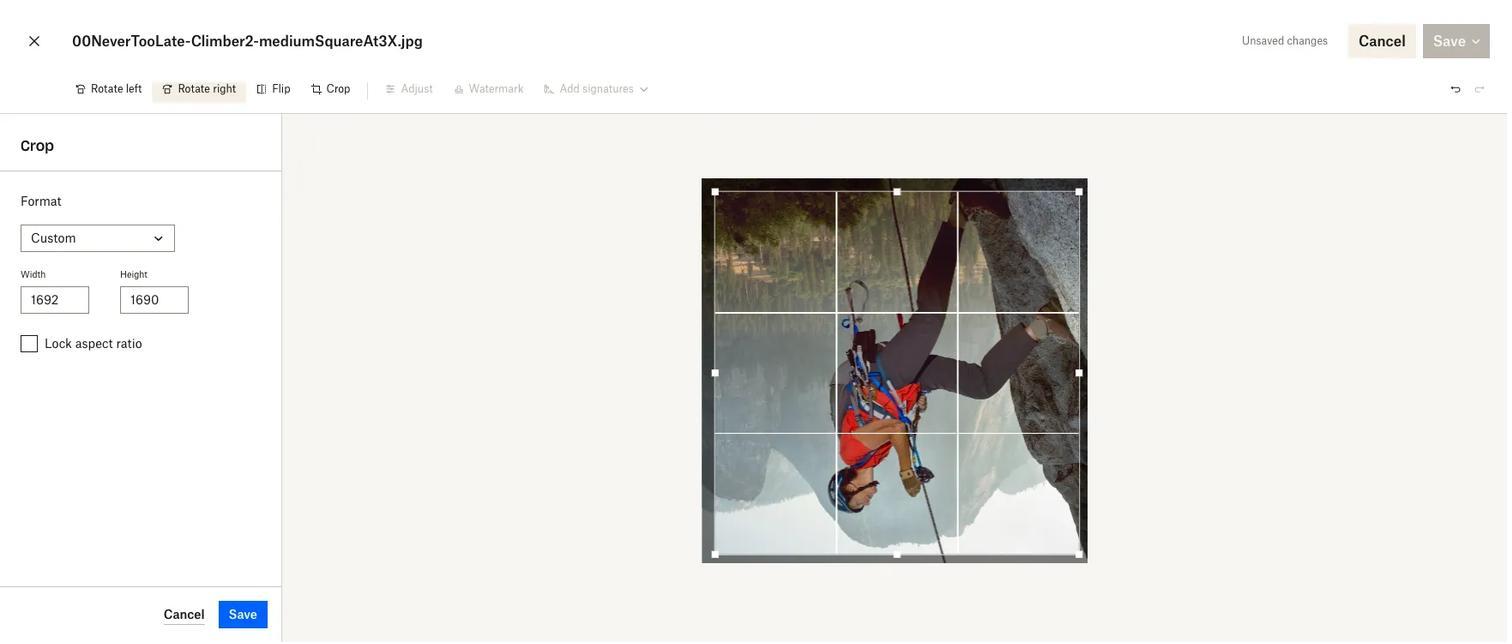 Task type: locate. For each thing, give the bounding box(es) containing it.
unsaved
[[1242, 34, 1285, 47]]

2 rotate from the left
[[178, 82, 210, 95]]

rotate inside button
[[178, 82, 210, 95]]

1 vertical spatial crop
[[21, 137, 54, 154]]

rotate right button
[[152, 75, 246, 103]]

changes
[[1287, 34, 1328, 47]]

0 vertical spatial crop
[[326, 82, 350, 95]]

0 horizontal spatial cancel button
[[164, 605, 205, 625]]

crop up format
[[21, 137, 54, 154]]

crop down mediumsquareat3x.jpg
[[326, 82, 350, 95]]

rotate right
[[178, 82, 236, 95]]

save
[[229, 607, 257, 622]]

0 horizontal spatial cancel
[[164, 607, 205, 622]]

crop button
[[301, 75, 361, 103]]

1 horizontal spatial cancel
[[1359, 33, 1406, 50]]

rotate inside button
[[91, 82, 123, 95]]

cancel right changes
[[1359, 33, 1406, 50]]

close image
[[24, 27, 45, 55]]

left
[[126, 82, 142, 95]]

cancel for cancel button to the top
[[1359, 33, 1406, 50]]

cancel button
[[1349, 24, 1416, 58], [164, 605, 205, 625]]

1 horizontal spatial rotate
[[178, 82, 210, 95]]

height
[[120, 269, 148, 280]]

0 vertical spatial cancel
[[1359, 33, 1406, 50]]

1 horizontal spatial crop
[[326, 82, 350, 95]]

cancel
[[1359, 33, 1406, 50], [164, 607, 205, 622]]

save button
[[218, 601, 268, 629]]

mediumsquareat3x.jpg
[[259, 33, 423, 50]]

cancel button right changes
[[1349, 24, 1416, 58]]

Height number field
[[130, 291, 178, 310]]

format
[[21, 194, 61, 208]]

cancel for bottommost cancel button
[[164, 607, 205, 622]]

0 horizontal spatial crop
[[21, 137, 54, 154]]

cancel left save
[[164, 607, 205, 622]]

rotate left left
[[91, 82, 123, 95]]

0 horizontal spatial rotate
[[91, 82, 123, 95]]

ratio
[[116, 336, 142, 351]]

lock
[[45, 336, 72, 351]]

1 rotate from the left
[[91, 82, 123, 95]]

alert
[[1107, 205, 1486, 643]]

rotate left right
[[178, 82, 210, 95]]

rotate for rotate left
[[91, 82, 123, 95]]

1 vertical spatial cancel
[[164, 607, 205, 622]]

rotate left
[[91, 82, 142, 95]]

1 horizontal spatial cancel button
[[1349, 24, 1416, 58]]

custom
[[31, 231, 76, 246]]

right
[[213, 82, 236, 95]]

rotate
[[91, 82, 123, 95], [178, 82, 210, 95]]

cancel button left save button
[[164, 605, 205, 625]]

cancel inside button
[[1359, 33, 1406, 50]]

crop
[[326, 82, 350, 95], [21, 137, 54, 154]]



Task type: describe. For each thing, give the bounding box(es) containing it.
rotate for rotate right
[[178, 82, 210, 95]]

unsaved changes
[[1242, 34, 1328, 47]]

1 vertical spatial cancel button
[[164, 605, 205, 625]]

aspect
[[75, 336, 113, 351]]

crop inside button
[[326, 82, 350, 95]]

Width number field
[[31, 291, 79, 310]]

lock aspect ratio
[[45, 336, 142, 351]]

0 vertical spatial cancel button
[[1349, 24, 1416, 58]]

00nevertoolate-
[[72, 33, 191, 50]]

climber2-
[[191, 33, 259, 50]]

00nevertoolate-climber2-mediumsquareat3x.jpg
[[72, 33, 423, 50]]

flip
[[272, 82, 290, 95]]

rotate left button
[[65, 75, 152, 103]]

Format button
[[21, 225, 175, 252]]

flip button
[[246, 75, 301, 103]]

width
[[21, 269, 46, 280]]



Task type: vqa. For each thing, say whether or not it's contained in the screenshot.
Files larger than 48MB will not be converted
no



